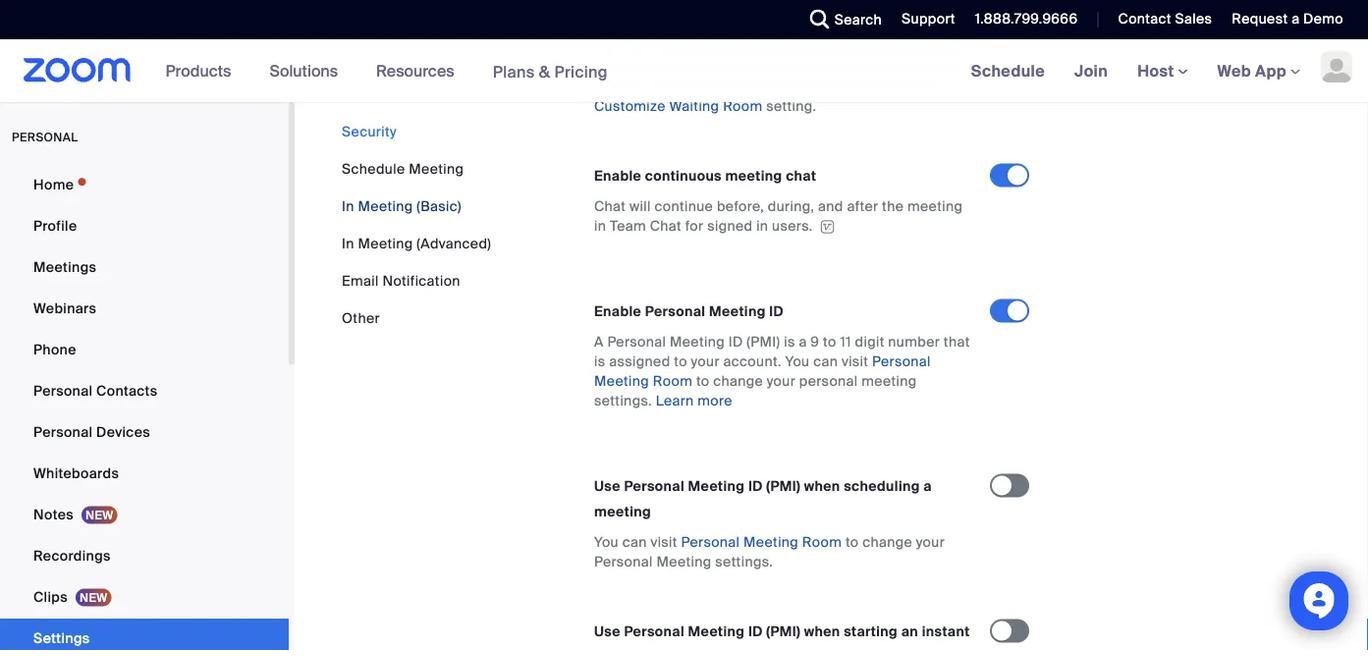 Task type: locate. For each thing, give the bounding box(es) containing it.
personal meeting room link up more
[[594, 353, 931, 390]]

1 vertical spatial room
[[653, 372, 693, 390]]

before up allowed
[[762, 0, 806, 17]]

number
[[889, 333, 940, 351]]

not up another
[[704, 18, 725, 37]]

1 horizontal spatial will
[[938, 38, 959, 56]]

you
[[786, 353, 810, 371], [594, 533, 619, 552]]

join up allowed
[[735, 0, 759, 17]]

0 vertical spatial can
[[726, 77, 751, 96]]

will up team
[[630, 197, 651, 215]]

email
[[342, 272, 379, 290]]

allow
[[594, 0, 630, 17]]

your down a personal meeting id (pmi) is a 9 to 11 digit number that is assigned to your account.
[[767, 372, 796, 390]]

schedule
[[971, 60, 1046, 81], [342, 160, 405, 178]]

the right after
[[882, 197, 904, 215]]

that down another
[[679, 58, 706, 76]]

0 horizontal spatial visit
[[651, 533, 678, 552]]

enable
[[594, 167, 642, 185], [594, 302, 642, 321]]

to up allowed
[[718, 0, 731, 17]]

your down scheduling
[[917, 533, 945, 552]]

personal inside the to change your personal meeting settings.
[[594, 553, 653, 571]]

notes link
[[0, 495, 289, 535]]

1 horizontal spatial dialog
[[681, 77, 723, 96]]

1 vertical spatial visit
[[651, 533, 678, 552]]

0 horizontal spatial room
[[653, 372, 693, 390]]

support
[[902, 10, 956, 28]]

1 vertical spatial will
[[630, 197, 651, 215]]

enable up team
[[594, 167, 642, 185]]

1 horizontal spatial is
[[784, 333, 796, 351]]

to
[[718, 0, 731, 17], [784, 18, 797, 37], [823, 333, 837, 351], [674, 353, 688, 371], [697, 372, 710, 390], [846, 533, 859, 552]]

room down use personal meeting id (pmi) when scheduling a meeting
[[803, 533, 842, 552]]

meeting inside a personal meeting id (pmi) is a 9 to 11 digit number that is assigned to your account.
[[670, 333, 725, 351]]

(pmi) down the to change your personal meeting settings.
[[767, 623, 801, 641]]

in down before,
[[757, 217, 769, 235]]

settings. inside to change your personal meeting settings.
[[594, 392, 652, 410]]

before
[[762, 0, 806, 17], [829, 18, 873, 37]]

settings. for to change your personal meeting settings.
[[716, 553, 774, 571]]

(pmi) inside use personal meeting id (pmi) when starting an instant meeting
[[767, 623, 801, 641]]

2 horizontal spatial room
[[803, 533, 842, 552]]

0 horizontal spatial host
[[620, 38, 649, 56]]

2 enable from the top
[[594, 302, 642, 321]]

id up a personal meeting id (pmi) is a 9 to 11 digit number that is assigned to your account.
[[770, 302, 784, 321]]

(pmi) inside a personal meeting id (pmi) is a 9 to 11 digit number that is assigned to your account.
[[747, 333, 781, 351]]

1 vertical spatial schedule
[[342, 160, 405, 178]]

1 vertical spatial when
[[804, 623, 841, 641]]

your inside the to change your personal meeting settings.
[[917, 533, 945, 552]]

settings. down you can visit personal meeting room
[[716, 553, 774, 571]]

personal devices
[[33, 423, 150, 441]]

chat will continue before, during, and after the meeting in team chat for signed in users.
[[594, 197, 963, 235]]

1 use from the top
[[594, 477, 621, 496]]

in meeting (basic) link
[[342, 197, 462, 215]]

enable continuous meeting chat
[[594, 167, 817, 185]]

0 horizontal spatial before
[[762, 0, 806, 17]]

0 vertical spatial when
[[804, 477, 841, 496]]

has down the host,
[[916, 58, 940, 76]]

email notification link
[[342, 272, 461, 290]]

you for you can visit
[[786, 353, 810, 371]]

1 vertical spatial host
[[620, 38, 649, 56]]

2 in from the top
[[342, 234, 354, 253]]

0 vertical spatial you
[[786, 353, 810, 371]]

0 vertical spatial host
[[835, 0, 865, 17]]

0 vertical spatial personal meeting room link
[[594, 353, 931, 390]]

1.888.799.9666 button
[[961, 0, 1083, 39], [976, 10, 1078, 28]]

settings
[[33, 629, 90, 648]]

when inside use personal meeting id (pmi) when starting an instant meeting
[[804, 623, 841, 641]]

1 when from the top
[[804, 477, 841, 496]]

0 vertical spatial chat
[[594, 197, 626, 215]]

schedule for schedule meeting
[[342, 160, 405, 178]]

(advanced)
[[417, 234, 491, 253]]

a right scheduling
[[924, 477, 932, 496]]

change
[[714, 372, 764, 390], [863, 533, 913, 552]]

personal inside 'personal meeting room'
[[873, 353, 931, 371]]

1 vertical spatial you
[[594, 533, 619, 552]]

is down a
[[594, 353, 606, 371]]

1 enable from the top
[[594, 167, 642, 185]]

id for a
[[729, 333, 743, 351]]

host left arrives.
[[835, 0, 865, 17]]

chat up team
[[594, 197, 626, 215]]

use inside use personal meeting id (pmi) when scheduling a meeting
[[594, 477, 621, 496]]

schedule for schedule
[[971, 60, 1046, 81]]

0 horizontal spatial dialog
[[634, 58, 676, 76]]

0 vertical spatial schedule
[[971, 60, 1046, 81]]

0 horizontal spatial your
[[691, 353, 720, 371]]

0 vertical spatial change
[[714, 372, 764, 390]]

0 horizontal spatial chat
[[594, 197, 626, 215]]

1 horizontal spatial in
[[757, 217, 769, 235]]

0 vertical spatial will
[[938, 38, 959, 56]]

0 vertical spatial not
[[704, 18, 725, 37]]

0 vertical spatial your
[[691, 353, 720, 371]]

a right see
[[623, 58, 631, 76]]

change inside to change your personal meeting settings.
[[714, 372, 764, 390]]

schedule link
[[957, 39, 1060, 102]]

products button
[[166, 39, 240, 102]]

id inside use personal meeting id (pmi) when scheduling a meeting
[[749, 477, 763, 496]]

schedule inside meetings navigation
[[971, 60, 1046, 81]]

your for personal
[[917, 533, 945, 552]]

in meeting (advanced)
[[342, 234, 491, 253]]

1 vertical spatial has
[[916, 58, 940, 76]]

for
[[686, 217, 704, 235]]

join up the running,
[[801, 18, 825, 37]]

(pmi) for scheduling
[[767, 477, 801, 496]]

1 horizontal spatial has
[[916, 58, 940, 76]]

to right 9
[[823, 333, 837, 351]]

0 vertical spatial enable
[[594, 167, 642, 185]]

0 vertical spatial use
[[594, 477, 621, 496]]

phone
[[33, 340, 76, 359]]

pricing
[[555, 61, 608, 82]]

the
[[810, 0, 832, 17], [876, 18, 898, 37], [594, 38, 616, 56], [831, 58, 853, 76], [913, 77, 935, 96], [882, 197, 904, 215]]

1 vertical spatial chat
[[650, 217, 682, 235]]

personal meeting room link for meeting
[[681, 533, 842, 552]]

can inside allow participants to join before the host arrives. if participants are not allowed to join before the host, or the host has another meeting running, participants will see a dialog that notifies them that the meeting has not started. this dialog can be customized through the customize waiting room setting.
[[726, 77, 751, 96]]

when inside use personal meeting id (pmi) when scheduling a meeting
[[804, 477, 841, 496]]

1 vertical spatial change
[[863, 533, 913, 552]]

phone link
[[0, 330, 289, 369]]

devices
[[96, 423, 150, 441]]

1 vertical spatial join
[[801, 18, 825, 37]]

a inside a personal meeting id (pmi) is a 9 to 11 digit number that is assigned to your account.
[[799, 333, 807, 351]]

1 vertical spatial personal meeting room link
[[681, 533, 842, 552]]

schedule down security link
[[342, 160, 405, 178]]

1 horizontal spatial chat
[[650, 217, 682, 235]]

you for you can visit personal meeting room
[[594, 533, 619, 552]]

email notification
[[342, 272, 461, 290]]

visit
[[842, 353, 869, 371], [651, 533, 678, 552]]

2 vertical spatial (pmi)
[[767, 623, 801, 641]]

id for scheduling
[[749, 477, 763, 496]]

personal meeting room link down use personal meeting id (pmi) when scheduling a meeting
[[681, 533, 842, 552]]

0 horizontal spatial in
[[594, 217, 606, 235]]

0 horizontal spatial settings.
[[594, 392, 652, 410]]

change inside the to change your personal meeting settings.
[[863, 533, 913, 552]]

1 horizontal spatial change
[[863, 533, 913, 552]]

in
[[594, 217, 606, 235], [757, 217, 769, 235]]

search button
[[796, 0, 887, 39]]

0 horizontal spatial join
[[735, 0, 759, 17]]

join
[[735, 0, 759, 17], [801, 18, 825, 37]]

in
[[342, 197, 354, 215], [342, 234, 354, 253]]

dialog up the this
[[634, 58, 676, 76]]

is
[[784, 333, 796, 351], [594, 353, 606, 371]]

2 vertical spatial can
[[623, 533, 647, 552]]

id up the to change your personal meeting settings.
[[749, 477, 763, 496]]

personal meeting room link for meeting
[[594, 353, 931, 390]]

learn
[[656, 392, 694, 410]]

use
[[594, 477, 621, 496], [594, 623, 621, 641]]

menu bar
[[342, 122, 491, 328]]

1 vertical spatial can
[[814, 353, 838, 371]]

change down account.
[[714, 372, 764, 390]]

webinars
[[33, 299, 97, 317]]

meeting inside chat will continue before, during, and after the meeting in team chat for signed in users.
[[908, 197, 963, 215]]

1 vertical spatial enable
[[594, 302, 642, 321]]

personal inside a personal meeting id (pmi) is a 9 to 11 digit number that is assigned to your account.
[[608, 333, 666, 351]]

1 vertical spatial (pmi)
[[767, 477, 801, 496]]

1 horizontal spatial host
[[835, 0, 865, 17]]

dialog
[[634, 58, 676, 76], [681, 77, 723, 96]]

solutions
[[270, 60, 338, 81]]

web
[[1218, 60, 1252, 81]]

(pmi) up account.
[[747, 333, 781, 351]]

1 horizontal spatial can
[[726, 77, 751, 96]]

the up see
[[594, 38, 616, 56]]

you can visit
[[786, 353, 873, 371]]

personal meeting room
[[594, 353, 931, 390]]

clips link
[[0, 578, 289, 617]]

room down be
[[723, 97, 763, 115]]

room inside allow participants to join before the host arrives. if participants are not allowed to join before the host, or the host has another meeting running, participants will see a dialog that notifies them that the meeting has not started. this dialog can be customized through the customize waiting room setting.
[[723, 97, 763, 115]]

will down 'or'
[[938, 38, 959, 56]]

0 horizontal spatial schedule
[[342, 160, 405, 178]]

room up learn
[[653, 372, 693, 390]]

1 in from the top
[[342, 197, 354, 215]]

profile
[[33, 217, 77, 235]]

0 horizontal spatial that
[[679, 58, 706, 76]]

has
[[653, 38, 677, 56], [916, 58, 940, 76]]

0 vertical spatial in
[[342, 197, 354, 215]]

to down scheduling
[[846, 533, 859, 552]]

the up the running,
[[810, 0, 832, 17]]

host
[[1138, 60, 1179, 81]]

1 vertical spatial your
[[767, 372, 796, 390]]

id up account.
[[729, 333, 743, 351]]

host
[[835, 0, 865, 17], [620, 38, 649, 56]]

to up learn
[[674, 353, 688, 371]]

personal inside personal contacts link
[[33, 382, 93, 400]]

in down schedule meeting
[[342, 197, 354, 215]]

your up more
[[691, 353, 720, 371]]

id down the to change your personal meeting settings.
[[749, 623, 763, 641]]

a inside allow participants to join before the host arrives. if participants are not allowed to join before the host, or the host has another meeting running, participants will see a dialog that notifies them that the meeting has not started. this dialog can be customized through the customize waiting room setting.
[[623, 58, 631, 76]]

1 horizontal spatial visit
[[842, 353, 869, 371]]

1 horizontal spatial not
[[944, 58, 965, 76]]

1 vertical spatial is
[[594, 353, 606, 371]]

an
[[902, 623, 919, 641]]

participants down the host,
[[854, 38, 934, 56]]

can
[[726, 77, 751, 96], [814, 353, 838, 371], [623, 533, 647, 552]]

account.
[[724, 353, 782, 371]]

1 horizontal spatial settings.
[[716, 553, 774, 571]]

chat
[[786, 167, 817, 185]]

be
[[754, 77, 772, 96]]

that up customized
[[801, 58, 828, 76]]

0 vertical spatial visit
[[842, 353, 869, 371]]

2 horizontal spatial that
[[944, 333, 971, 351]]

when left scheduling
[[804, 477, 841, 496]]

2 horizontal spatial can
[[814, 353, 838, 371]]

contact sales link
[[1104, 0, 1218, 39], [1119, 10, 1213, 28]]

meeting
[[736, 38, 792, 56], [857, 58, 912, 76], [726, 167, 783, 185], [908, 197, 963, 215], [862, 372, 917, 390], [594, 503, 652, 521], [594, 648, 652, 650]]

visit for you can visit personal meeting room
[[651, 533, 678, 552]]

team
[[610, 217, 647, 235]]

0 horizontal spatial will
[[630, 197, 651, 215]]

schedule down the '1.888.799.9666'
[[971, 60, 1046, 81]]

participants up are
[[634, 0, 714, 17]]

meeting inside use personal meeting id (pmi) when starting an instant meeting
[[688, 623, 745, 641]]

11
[[841, 333, 852, 351]]

waiting
[[670, 97, 720, 115]]

that
[[679, 58, 706, 76], [801, 58, 828, 76], [944, 333, 971, 351]]

contacts
[[96, 382, 158, 400]]

that right number
[[944, 333, 971, 351]]

other link
[[342, 309, 380, 327]]

1.888.799.9666 button right 'or'
[[961, 0, 1083, 39]]

host button
[[1138, 60, 1189, 81]]

(pmi) for starting
[[767, 623, 801, 641]]

(pmi) inside use personal meeting id (pmi) when scheduling a meeting
[[767, 477, 801, 496]]

in left team
[[594, 217, 606, 235]]

id for starting
[[749, 623, 763, 641]]

0 vertical spatial is
[[784, 333, 796, 351]]

not down 'or'
[[944, 58, 965, 76]]

1 vertical spatial before
[[829, 18, 873, 37]]

has up the this
[[653, 38, 677, 56]]

1 horizontal spatial you
[[786, 353, 810, 371]]

change down scheduling
[[863, 533, 913, 552]]

0 vertical spatial (pmi)
[[747, 333, 781, 351]]

0 horizontal spatial change
[[714, 372, 764, 390]]

setting.
[[767, 97, 817, 115]]

banner
[[0, 39, 1369, 104]]

1 horizontal spatial room
[[723, 97, 763, 115]]

1 vertical spatial not
[[944, 58, 965, 76]]

id inside use personal meeting id (pmi) when starting an instant meeting
[[749, 623, 763, 641]]

dialog up waiting
[[681, 77, 723, 96]]

chat
[[594, 197, 626, 215], [650, 217, 682, 235]]

0 vertical spatial room
[[723, 97, 763, 115]]

1 vertical spatial in
[[342, 234, 354, 253]]

2 when from the top
[[804, 623, 841, 641]]

your inside to change your personal meeting settings.
[[767, 372, 796, 390]]

room inside 'personal meeting room'
[[653, 372, 693, 390]]

1 in from the left
[[594, 217, 606, 235]]

your
[[691, 353, 720, 371], [767, 372, 796, 390], [917, 533, 945, 552]]

1 vertical spatial use
[[594, 623, 621, 641]]

2 horizontal spatial your
[[917, 533, 945, 552]]

chat down "continue" at top
[[650, 217, 682, 235]]

personal
[[645, 302, 706, 321], [608, 333, 666, 351], [873, 353, 931, 371], [33, 382, 93, 400], [33, 423, 93, 441], [624, 477, 685, 496], [681, 533, 740, 552], [594, 553, 653, 571], [624, 623, 685, 641]]

to up learn more
[[697, 372, 710, 390]]

1 vertical spatial settings.
[[716, 553, 774, 571]]

1 horizontal spatial your
[[767, 372, 796, 390]]

settings. for to change your personal meeting settings.
[[594, 392, 652, 410]]

participants down allow
[[594, 18, 675, 37]]

in for in meeting (advanced)
[[342, 234, 354, 253]]

can for you can visit personal meeting room
[[623, 533, 647, 552]]

and
[[819, 197, 844, 215]]

customize waiting room link
[[594, 97, 763, 115]]

1 horizontal spatial schedule
[[971, 60, 1046, 81]]

if
[[921, 0, 930, 17]]

before up the running,
[[829, 18, 873, 37]]

enable up a
[[594, 302, 642, 321]]

clips
[[33, 588, 68, 606]]

use inside use personal meeting id (pmi) when starting an instant meeting
[[594, 623, 621, 641]]

id inside a personal meeting id (pmi) is a 9 to 11 digit number that is assigned to your account.
[[729, 333, 743, 351]]

search
[[835, 10, 882, 28]]

when left starting at bottom right
[[804, 623, 841, 641]]

settings. inside the to change your personal meeting settings.
[[716, 553, 774, 571]]

2 vertical spatial your
[[917, 533, 945, 552]]

0 vertical spatial participants
[[634, 0, 714, 17]]

request a demo
[[1233, 10, 1344, 28]]

(pmi) up the to change your personal meeting settings.
[[767, 477, 801, 496]]

to inside to change your personal meeting settings.
[[697, 372, 710, 390]]

support version for enable continuous meeting chat image
[[818, 220, 838, 234]]

them
[[763, 58, 798, 76]]

0 horizontal spatial can
[[623, 533, 647, 552]]

that inside a personal meeting id (pmi) is a 9 to 11 digit number that is assigned to your account.
[[944, 333, 971, 351]]

in up email
[[342, 234, 354, 253]]

0 horizontal spatial has
[[653, 38, 677, 56]]

1 horizontal spatial join
[[801, 18, 825, 37]]

0 horizontal spatial you
[[594, 533, 619, 552]]

is left 9
[[784, 333, 796, 351]]

0 vertical spatial settings.
[[594, 392, 652, 410]]

settings. down 'assigned'
[[594, 392, 652, 410]]

2 use from the top
[[594, 623, 621, 641]]

host up started.
[[620, 38, 649, 56]]

meeting inside to change your personal meeting settings.
[[862, 372, 917, 390]]

recordings
[[33, 547, 111, 565]]

a left 9
[[799, 333, 807, 351]]

your inside a personal meeting id (pmi) is a 9 to 11 digit number that is assigned to your account.
[[691, 353, 720, 371]]



Task type: describe. For each thing, give the bounding box(es) containing it.
before,
[[717, 197, 765, 215]]

zoom logo image
[[24, 58, 131, 83]]

meeting inside use personal meeting id (pmi) when scheduling a meeting
[[594, 503, 652, 521]]

0 vertical spatial before
[[762, 0, 806, 17]]

security link
[[342, 122, 397, 141]]

meetings link
[[0, 248, 289, 287]]

plans
[[493, 61, 535, 82]]

0 horizontal spatial not
[[704, 18, 725, 37]]

learn more link
[[656, 392, 733, 410]]

another
[[681, 38, 733, 56]]

9
[[811, 333, 820, 351]]

chat will continue before, during, and after the meeting in team chat for signed in users. application
[[594, 197, 973, 236]]

plans & pricing
[[493, 61, 608, 82]]

2 vertical spatial participants
[[854, 38, 934, 56]]

settings link
[[0, 619, 289, 650]]

your for personal
[[767, 372, 796, 390]]

the inside chat will continue before, during, and after the meeting in team chat for signed in users.
[[882, 197, 904, 215]]

schedule meeting
[[342, 160, 464, 178]]

meetings navigation
[[957, 39, 1369, 104]]

use for use personal meeting id (pmi) when starting an instant meeting
[[594, 623, 621, 641]]

during,
[[768, 197, 815, 215]]

meetings
[[33, 258, 97, 276]]

enable personal meeting id
[[594, 302, 784, 321]]

1 horizontal spatial that
[[801, 58, 828, 76]]

change for to change your personal meeting settings.
[[863, 533, 913, 552]]

allowed
[[729, 18, 780, 37]]

0 vertical spatial join
[[735, 0, 759, 17]]

instant
[[922, 623, 970, 641]]

meeting inside the to change your personal meeting settings.
[[657, 553, 712, 571]]

profile picture image
[[1322, 51, 1353, 83]]

personal inside use personal meeting id (pmi) when starting an instant meeting
[[624, 623, 685, 641]]

&
[[539, 61, 551, 82]]

2 vertical spatial room
[[803, 533, 842, 552]]

will inside allow participants to join before the host arrives. if participants are not allowed to join before the host, or the host has another meeting running, participants will see a dialog that notifies them that the meeting has not started. this dialog can be customized through the customize waiting room setting.
[[938, 38, 959, 56]]

this
[[650, 77, 678, 96]]

(pmi) for a
[[747, 333, 781, 351]]

personal menu menu
[[0, 165, 289, 650]]

in for in meeting (basic)
[[342, 197, 354, 215]]

when for scheduling
[[804, 477, 841, 496]]

a
[[594, 333, 604, 351]]

personal inside the personal devices link
[[33, 423, 93, 441]]

digit
[[855, 333, 885, 351]]

2 in from the left
[[757, 217, 769, 235]]

home
[[33, 175, 74, 194]]

in meeting (advanced) link
[[342, 234, 491, 253]]

the down arrives.
[[876, 18, 898, 37]]

1 horizontal spatial before
[[829, 18, 873, 37]]

after
[[847, 197, 879, 215]]

recordings link
[[0, 537, 289, 576]]

continuous
[[645, 167, 722, 185]]

resources button
[[376, 39, 463, 102]]

use personal meeting id (pmi) when scheduling a meeting
[[594, 477, 932, 521]]

see
[[594, 58, 619, 76]]

allow participants to join before the host arrives. if participants are not allowed to join before the host, or the host has another meeting running, participants will see a dialog that notifies them that the meeting has not started. this dialog can be customized through the customize waiting room setting.
[[594, 0, 965, 115]]

whiteboards
[[33, 464, 119, 482]]

learn more
[[656, 392, 733, 410]]

customize
[[594, 97, 666, 115]]

0 horizontal spatial is
[[594, 353, 606, 371]]

the down the running,
[[831, 58, 853, 76]]

meeting inside use personal meeting id (pmi) when starting an instant meeting
[[594, 648, 652, 650]]

the right the through
[[913, 77, 935, 96]]

security
[[342, 122, 397, 141]]

0 vertical spatial dialog
[[634, 58, 676, 76]]

when for starting
[[804, 623, 841, 641]]

to right allowed
[[784, 18, 797, 37]]

a left demo
[[1292, 10, 1300, 28]]

a inside use personal meeting id (pmi) when scheduling a meeting
[[924, 477, 932, 496]]

schedule meeting link
[[342, 160, 464, 178]]

arrives.
[[868, 0, 918, 17]]

join
[[1075, 60, 1109, 81]]

1.888.799.9666
[[976, 10, 1078, 28]]

banner containing products
[[0, 39, 1369, 104]]

to change your personal meeting settings.
[[594, 533, 945, 571]]

web app button
[[1218, 60, 1301, 81]]

personal contacts
[[33, 382, 158, 400]]

products
[[166, 60, 231, 81]]

1 vertical spatial dialog
[[681, 77, 723, 96]]

will inside chat will continue before, during, and after the meeting in team chat for signed in users.
[[630, 197, 651, 215]]

app
[[1256, 60, 1287, 81]]

or
[[939, 18, 953, 37]]

home link
[[0, 165, 289, 204]]

through
[[857, 77, 909, 96]]

product information navigation
[[151, 39, 623, 104]]

to change your personal meeting settings.
[[594, 372, 917, 410]]

enable for enable continuous meeting chat
[[594, 167, 642, 185]]

a personal meeting id (pmi) is a 9 to 11 digit number that is assigned to your account.
[[594, 333, 971, 371]]

demo
[[1304, 10, 1344, 28]]

change for to change your personal meeting settings.
[[714, 372, 764, 390]]

contact
[[1119, 10, 1172, 28]]

1.888.799.9666 button up schedule link on the right top of page
[[976, 10, 1078, 28]]

more
[[698, 392, 733, 410]]

users.
[[772, 217, 813, 235]]

started.
[[594, 77, 646, 96]]

menu bar containing security
[[342, 122, 491, 328]]

use for use personal meeting id (pmi) when scheduling a meeting
[[594, 477, 621, 496]]

0 vertical spatial has
[[653, 38, 677, 56]]

can for you can visit
[[814, 353, 838, 371]]

whiteboards link
[[0, 454, 289, 493]]

join link
[[1060, 39, 1123, 102]]

meeting inside use personal meeting id (pmi) when scheduling a meeting
[[688, 477, 745, 496]]

assigned
[[609, 353, 671, 371]]

webinars link
[[0, 289, 289, 328]]

notifies
[[710, 58, 759, 76]]

in meeting (basic)
[[342, 197, 462, 215]]

use personal meeting id (pmi) when starting an instant meeting
[[594, 623, 970, 650]]

customized
[[775, 77, 853, 96]]

profile link
[[0, 206, 289, 246]]

(basic)
[[417, 197, 462, 215]]

host,
[[902, 18, 935, 37]]

other
[[342, 309, 380, 327]]

notes
[[33, 506, 74, 524]]

solutions button
[[270, 39, 347, 102]]

personal contacts link
[[0, 371, 289, 411]]

visit for you can visit
[[842, 353, 869, 371]]

personal
[[800, 372, 858, 390]]

personal inside use personal meeting id (pmi) when scheduling a meeting
[[624, 477, 685, 496]]

you can visit personal meeting room
[[594, 533, 842, 552]]

notification
[[383, 272, 461, 290]]

personal
[[12, 130, 78, 145]]

enable for enable personal meeting id
[[594, 302, 642, 321]]

are
[[678, 18, 700, 37]]

meeting inside 'personal meeting room'
[[594, 372, 650, 390]]

contact sales
[[1119, 10, 1213, 28]]

1 vertical spatial participants
[[594, 18, 675, 37]]

to inside the to change your personal meeting settings.
[[846, 533, 859, 552]]

signed
[[708, 217, 753, 235]]

starting
[[844, 623, 898, 641]]



Task type: vqa. For each thing, say whether or not it's contained in the screenshot.
bottommost before
yes



